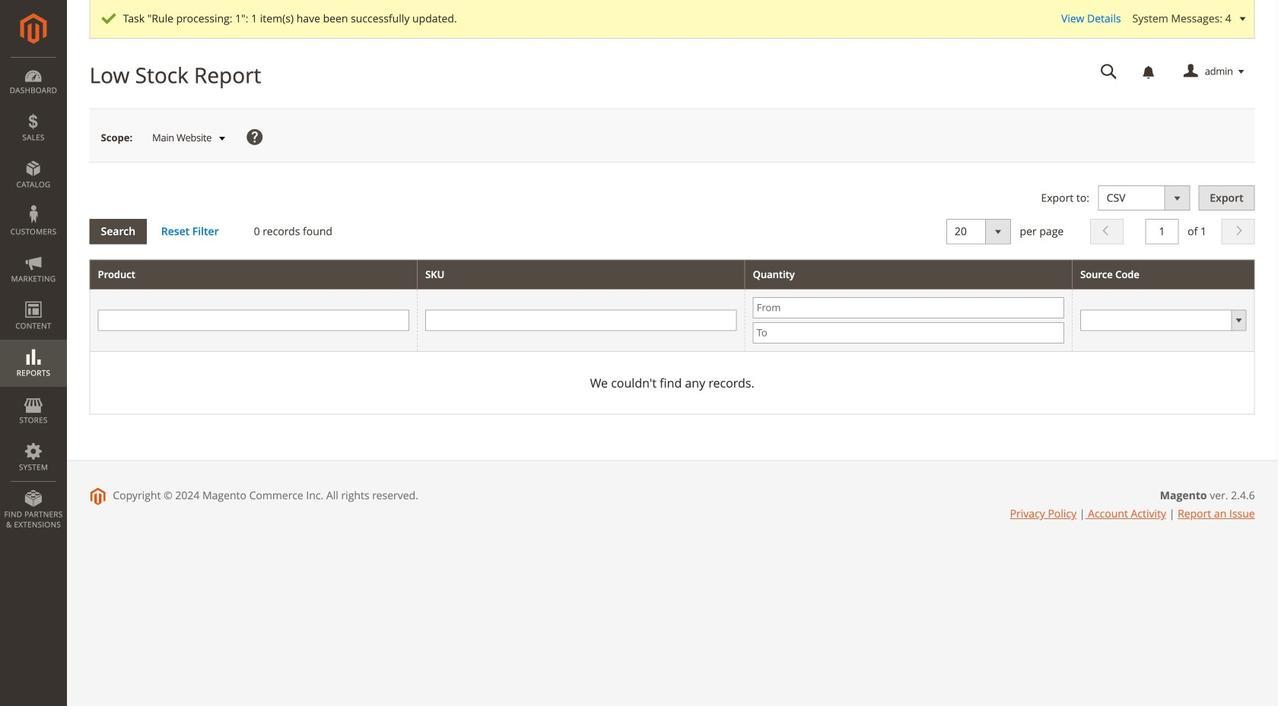 Task type: describe. For each thing, give the bounding box(es) containing it.
magento admin panel image
[[20, 13, 47, 44]]

To text field
[[753, 323, 1065, 344]]



Task type: locate. For each thing, give the bounding box(es) containing it.
None text field
[[1090, 59, 1128, 85], [425, 310, 737, 331], [1090, 59, 1128, 85], [425, 310, 737, 331]]

None text field
[[1145, 219, 1179, 244], [98, 310, 409, 331], [1145, 219, 1179, 244], [98, 310, 409, 331]]

From text field
[[753, 297, 1065, 319]]

menu bar
[[0, 57, 67, 538]]



